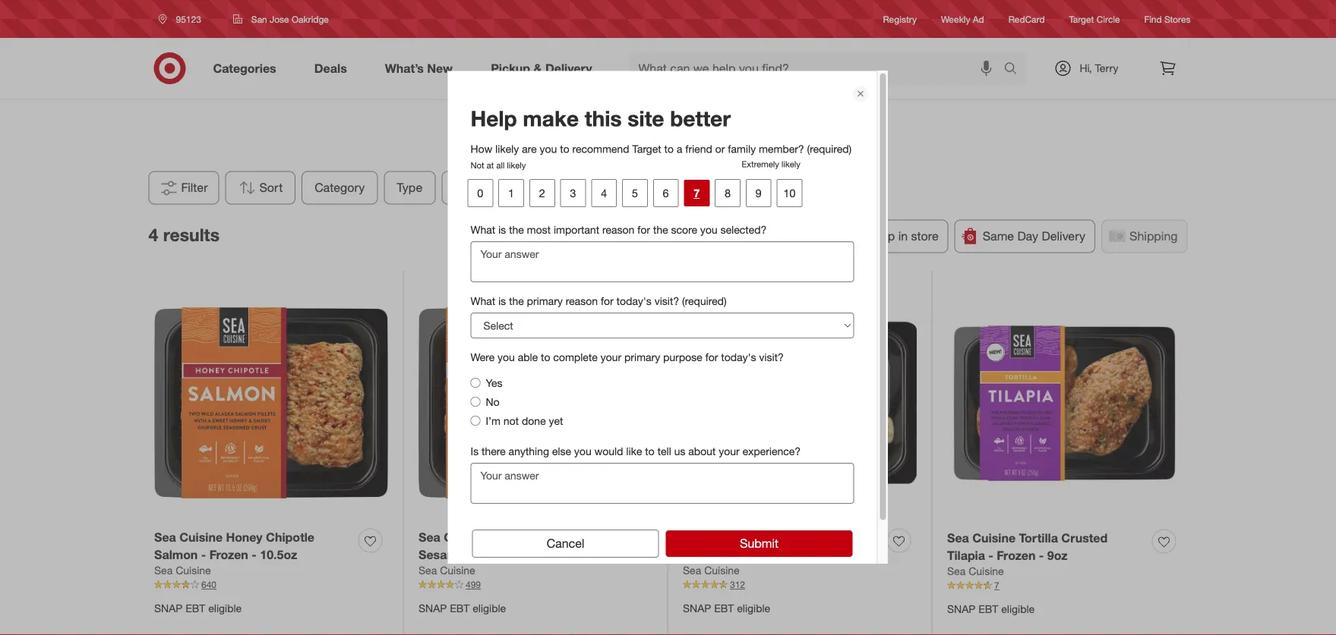 Task type: vqa. For each thing, say whether or not it's contained in the screenshot.


Task type: locate. For each thing, give the bounding box(es) containing it.
cuisine up 7
[[969, 565, 1004, 579]]

0 horizontal spatial tilapia
[[715, 548, 753, 563]]

sea cuisine link up 7
[[948, 565, 1004, 580]]

eligible down 7 link
[[1002, 603, 1035, 616]]

9oz
[[574, 548, 595, 563], [815, 548, 835, 563], [1048, 549, 1068, 563]]

sea cuisine link for sea cuisine pan sear garlic & herb tilapia - frozen - 9oz
[[683, 564, 740, 579]]

9oz inside sea cuisine pan sear garlic & herb tilapia - frozen - 9oz
[[815, 548, 835, 563]]

in
[[899, 229, 908, 244]]

cuisine up sesame at the left of page
[[444, 530, 487, 545]]

ebt down the 640
[[186, 602, 205, 615]]

1 vertical spatial 4
[[149, 224, 158, 246]]

sea cuisine for sea cuisine honey chipotle salmon - frozen - 10.5oz
[[154, 565, 211, 578]]

cuisine
[[179, 530, 223, 545], [444, 530, 487, 545], [708, 530, 752, 545], [973, 531, 1016, 546], [176, 565, 211, 578], [440, 565, 475, 578], [705, 565, 740, 578], [969, 565, 1004, 579]]

sea cuisine honey chipotle salmon - frozen - 10.5oz
[[154, 530, 315, 563]]

herb
[[683, 548, 711, 563]]

sea cuisine link
[[154, 564, 211, 579], [419, 564, 475, 579], [683, 564, 740, 579], [948, 565, 1004, 580]]

snap ebt eligible down 312
[[683, 602, 771, 615]]

sea inside sea cuisine honey chipotle salmon - frozen - 10.5oz
[[154, 530, 176, 545]]

stores
[[1165, 13, 1191, 25]]

frozen down teriyaki
[[524, 548, 563, 563]]

cuisine up herb
[[708, 530, 752, 545]]

cuisine for sea cuisine pan sear garlic & herb tilapia - frozen - 9oz's the sea cuisine link
[[705, 565, 740, 578]]

cuisine for the sea cuisine link for sea cuisine tortilla crusted tilapia - frozen - 9oz
[[969, 565, 1004, 579]]

4 left items
[[648, 138, 655, 153]]

sea for sea cuisine tortilla crusted tilapia - frozen - 9oz link on the bottom of the page
[[948, 531, 969, 546]]

2 salmon from the left
[[468, 548, 512, 563]]

pan
[[490, 530, 513, 545], [755, 530, 777, 545]]

cuisine left "honey" on the left bottom
[[179, 530, 223, 545]]

sea cuisine link for sea cuisine tortilla crusted tilapia - frozen - 9oz
[[948, 565, 1004, 580]]

filter button
[[149, 171, 219, 205]]

sea cuisine tortilla crusted tilapia - frozen - 9oz
[[948, 531, 1108, 563]]

target circle link
[[1070, 12, 1120, 26]]

sear inside sea cuisine pan sear garlic & herb tilapia - frozen - 9oz
[[780, 530, 807, 545]]

brand button
[[442, 171, 500, 205]]

honey
[[226, 530, 263, 545]]

sear for teriyaki
[[516, 530, 543, 545]]

1 sear from the left
[[516, 530, 543, 545]]

snap ebt eligible for sea cuisine pan sear garlic & herb tilapia - frozen - 9oz
[[683, 602, 771, 615]]

snap ebt eligible down 499
[[419, 602, 506, 615]]

9oz down "tortilla"
[[1048, 549, 1068, 563]]

0 horizontal spatial pan
[[490, 530, 513, 545]]

pan inside sea cuisine pan sear teriyaki sesame salmon - frozen - 9oz
[[490, 530, 513, 545]]

ebt down 499
[[450, 602, 470, 615]]

2 horizontal spatial 9oz
[[1048, 549, 1068, 563]]

312 link
[[683, 579, 917, 593]]

sea cuisine
[[154, 565, 211, 578], [419, 565, 475, 578], [683, 565, 740, 578], [948, 565, 1004, 579]]

4
[[648, 138, 655, 153], [149, 224, 158, 246]]

sea cuisine pan sear garlic & herb tilapia - frozen - 9oz
[[683, 530, 857, 563]]

snap
[[154, 602, 183, 615], [419, 602, 447, 615], [683, 602, 712, 615], [948, 603, 976, 616]]

640
[[201, 580, 217, 591]]

sea cuisine honey chipotle salmon - frozen - 10.5oz image
[[154, 286, 388, 521], [154, 286, 388, 521]]

1 salmon from the left
[[154, 548, 198, 563]]

eligible down the 640
[[208, 602, 242, 615]]

chipotle
[[266, 530, 315, 545]]

sea inside sea cuisine tortilla crusted tilapia - frozen - 9oz
[[948, 531, 969, 546]]

snap for sea cuisine pan sear garlic & herb tilapia - frozen - 9oz
[[683, 602, 712, 615]]

ebt down 7
[[979, 603, 999, 616]]

guest
[[579, 180, 612, 195]]

0 horizontal spatial 4
[[149, 224, 158, 246]]

-
[[201, 548, 206, 563], [252, 548, 257, 563], [515, 548, 520, 563], [566, 548, 571, 563], [756, 548, 761, 563], [807, 548, 812, 563], [989, 549, 994, 563], [1039, 549, 1044, 563]]

pan for -
[[490, 530, 513, 545]]

shipping button
[[1102, 220, 1188, 253]]

sea cuisine down herb
[[683, 565, 740, 578]]

rating
[[615, 180, 650, 195]]

640 link
[[154, 579, 388, 593]]

frozen up 312 link
[[764, 548, 803, 563]]

cuisine inside sea cuisine tortilla crusted tilapia - frozen - 9oz
[[973, 531, 1016, 546]]

sea cuisine up the 640
[[154, 565, 211, 578]]

0 horizontal spatial salmon
[[154, 548, 198, 563]]

sea cuisine link down herb
[[683, 564, 740, 579]]

eligible for frozen
[[473, 602, 506, 615]]

sea cuisine honey chipotle salmon - frozen - 10.5oz link
[[154, 529, 353, 564]]

snap ebt eligible
[[154, 602, 242, 615], [419, 602, 506, 615], [683, 602, 771, 615], [948, 603, 1035, 616]]

cuisine left "tortilla"
[[973, 531, 1016, 546]]

shop in store
[[866, 229, 939, 244]]

2 sear from the left
[[780, 530, 807, 545]]

pan for tilapia
[[755, 530, 777, 545]]

cuisine up the 640
[[176, 565, 211, 578]]

pan up 499 link
[[490, 530, 513, 545]]

ebt for sea cuisine pan sear teriyaki sesame salmon - frozen - 9oz
[[450, 602, 470, 615]]

9oz down teriyaki
[[574, 548, 595, 563]]

4 for 4 results
[[149, 224, 158, 246]]

9oz down garlic
[[815, 548, 835, 563]]

sea for sea cuisine pan sear garlic & herb tilapia - frozen - 9oz's the sea cuisine link
[[683, 565, 702, 578]]

salmon
[[154, 548, 198, 563], [468, 548, 512, 563]]

deals
[[682, 180, 712, 195]]

sea cuisine for sea cuisine tortilla crusted tilapia - frozen - 9oz
[[948, 565, 1004, 579]]

redcard link
[[1009, 12, 1045, 26]]

sea cuisine pan sear teriyaki sesame salmon - frozen - 9oz link
[[419, 529, 617, 564]]

sea cuisine pan sear garlic & herb tilapia - frozen - 9oz link
[[683, 529, 881, 564]]

frozen inside sea cuisine pan sear garlic & herb tilapia - frozen - 9oz
[[764, 548, 803, 563]]

search button
[[997, 52, 1034, 88]]

sea for sea cuisine pan sear teriyaki sesame salmon - frozen - 9oz link
[[419, 530, 441, 545]]

sea cuisine link down sesame at the left of page
[[419, 564, 475, 579]]

weekly
[[941, 13, 971, 25]]

eligible down 499
[[473, 602, 506, 615]]

1 pan from the left
[[490, 530, 513, 545]]

1 horizontal spatial 9oz
[[815, 548, 835, 563]]

delivery
[[1042, 229, 1086, 244]]

frozen down "honey" on the left bottom
[[209, 548, 248, 563]]

frozen inside sea cuisine pan sear teriyaki sesame salmon - frozen - 9oz
[[524, 548, 563, 563]]

pan inside sea cuisine pan sear garlic & herb tilapia - frozen - 9oz
[[755, 530, 777, 545]]

sear inside sea cuisine pan sear teriyaki sesame salmon - frozen - 9oz
[[516, 530, 543, 545]]

snap ebt eligible down the 640
[[154, 602, 242, 615]]

snap ebt eligible for sea cuisine pan sear teriyaki sesame salmon - frozen - 9oz
[[419, 602, 506, 615]]

sea cuisine pan sear teriyaki sesame salmon - frozen - 9oz image
[[419, 286, 653, 521], [419, 286, 653, 521]]

tilapia
[[715, 548, 753, 563], [948, 549, 985, 563]]

sear left garlic
[[780, 530, 807, 545]]

cuisine for sea cuisine honey chipotle salmon - frozen - 10.5oz link
[[179, 530, 223, 545]]

day
[[1018, 229, 1039, 244]]

salmon inside sea cuisine pan sear teriyaki sesame salmon - frozen - 9oz
[[468, 548, 512, 563]]

shop in store button
[[838, 220, 949, 253]]

eligible for 9oz
[[1002, 603, 1035, 616]]

target circle
[[1070, 13, 1120, 25]]

ebt
[[186, 602, 205, 615], [450, 602, 470, 615], [714, 602, 734, 615], [979, 603, 999, 616]]

2 pan from the left
[[755, 530, 777, 545]]

cuisine for sea cuisine tortilla crusted tilapia - frozen - 9oz link on the bottom of the page
[[973, 531, 1016, 546]]

1 horizontal spatial pan
[[755, 530, 777, 545]]

snap ebt eligible down 7
[[948, 603, 1035, 616]]

type button
[[384, 171, 436, 205]]

9oz inside sea cuisine tortilla crusted tilapia - frozen - 9oz
[[1048, 549, 1068, 563]]

cuisine inside sea cuisine pan sear teriyaki sesame salmon - frozen - 9oz
[[444, 530, 487, 545]]

frozen
[[209, 548, 248, 563], [524, 548, 563, 563], [764, 548, 803, 563], [997, 549, 1036, 563]]

sea cuisine up 7
[[948, 565, 1004, 579]]

cuisine inside sea cuisine honey chipotle salmon - frozen - 10.5oz
[[179, 530, 223, 545]]

4 left results
[[149, 224, 158, 246]]

499
[[466, 580, 481, 591]]

ebt down 312
[[714, 602, 734, 615]]

1 horizontal spatial 4
[[648, 138, 655, 153]]

guest rating button
[[566, 171, 663, 205]]

sea inside sea cuisine pan sear garlic & herb tilapia - frozen - 9oz
[[683, 530, 705, 545]]

sort button
[[225, 171, 296, 205]]

eligible
[[208, 602, 242, 615], [473, 602, 506, 615], [737, 602, 771, 615], [1002, 603, 1035, 616]]

sea for the sea cuisine link for sea cuisine tortilla crusted tilapia - frozen - 9oz
[[948, 565, 966, 579]]

search
[[997, 62, 1034, 77]]

sort
[[260, 180, 283, 195]]

registry
[[883, 13, 917, 25]]

sear
[[516, 530, 543, 545], [780, 530, 807, 545]]

sea cuisine down sesame at the left of page
[[419, 565, 475, 578]]

1 horizontal spatial tilapia
[[948, 549, 985, 563]]

find stores
[[1145, 13, 1191, 25]]

0 vertical spatial 4
[[648, 138, 655, 153]]

cuisine up 312
[[705, 565, 740, 578]]

sea
[[154, 530, 176, 545], [419, 530, 441, 545], [683, 530, 705, 545], [948, 531, 969, 546], [154, 565, 173, 578], [419, 565, 437, 578], [683, 565, 702, 578], [948, 565, 966, 579]]

filter
[[181, 180, 208, 195]]

frozen down "tortilla"
[[997, 549, 1036, 563]]

pan up 312 link
[[755, 530, 777, 545]]

sea cuisine link up the 640
[[154, 564, 211, 579]]

store
[[911, 229, 939, 244]]

cuisine inside sea cuisine pan sear garlic & herb tilapia - frozen - 9oz
[[708, 530, 752, 545]]

1 horizontal spatial salmon
[[468, 548, 512, 563]]

sea cuisine pan sear garlic & herb tilapia - frozen - 9oz image
[[683, 286, 917, 521], [683, 286, 917, 521]]

category button
[[302, 171, 378, 205]]

4 for 4 items
[[648, 138, 655, 153]]

sear left teriyaki
[[516, 530, 543, 545]]

cuisine up 499
[[440, 565, 475, 578]]

pickup button
[[757, 220, 832, 253]]

eligible down 312
[[737, 602, 771, 615]]

eligible for 10.5oz
[[208, 602, 242, 615]]

499 link
[[419, 579, 653, 593]]

sea cuisine tortilla crusted tilapia - frozen - 9oz link
[[948, 530, 1147, 565]]

price
[[519, 180, 547, 195]]

teriyaki
[[546, 530, 590, 545]]

1 horizontal spatial sear
[[780, 530, 807, 545]]

0 horizontal spatial 9oz
[[574, 548, 595, 563]]

0 horizontal spatial sear
[[516, 530, 543, 545]]

ebt for sea cuisine pan sear garlic & herb tilapia - frozen - 9oz
[[714, 602, 734, 615]]

cuisine for the sea cuisine link related to sea cuisine pan sear teriyaki sesame salmon - frozen - 9oz
[[440, 565, 475, 578]]

sea inside sea cuisine pan sear teriyaki sesame salmon - frozen - 9oz
[[419, 530, 441, 545]]

snap ebt eligible for sea cuisine honey chipotle salmon - frozen - 10.5oz
[[154, 602, 242, 615]]

sea cuisine tortilla crusted tilapia - frozen - 9oz image
[[948, 286, 1182, 521], [948, 286, 1182, 521]]



Task type: describe. For each thing, give the bounding box(es) containing it.
deals button
[[669, 171, 725, 205]]

shipping
[[1130, 229, 1178, 244]]

find
[[1145, 13, 1162, 25]]

circle
[[1097, 13, 1120, 25]]

items
[[659, 138, 688, 153]]

pickup
[[786, 229, 822, 244]]

snap for sea cuisine honey chipotle salmon - frozen - 10.5oz
[[154, 602, 183, 615]]

ebt for sea cuisine honey chipotle salmon - frozen - 10.5oz
[[186, 602, 205, 615]]

cuisine for sea cuisine pan sear teriyaki sesame salmon - frozen - 9oz link
[[444, 530, 487, 545]]

same
[[983, 229, 1014, 244]]

4 items
[[648, 138, 688, 153]]

same day delivery
[[983, 229, 1086, 244]]

312
[[730, 580, 745, 591]]

snap for sea cuisine pan sear teriyaki sesame salmon - frozen - 9oz
[[419, 602, 447, 615]]

cuisine for sea cuisine pan sear garlic & herb tilapia - frozen - 9oz link
[[708, 530, 752, 545]]

sea cuisine link for sea cuisine pan sear teriyaki sesame salmon - frozen - 9oz
[[419, 564, 475, 579]]

frozen inside sea cuisine honey chipotle salmon - frozen - 10.5oz
[[209, 548, 248, 563]]

sea cuisine link for sea cuisine honey chipotle salmon - frozen - 10.5oz
[[154, 564, 211, 579]]

find stores link
[[1145, 12, 1191, 26]]

garlic
[[810, 530, 845, 545]]

sea for the sea cuisine link for sea cuisine honey chipotle salmon - frozen - 10.5oz
[[154, 565, 173, 578]]

same day delivery button
[[955, 220, 1096, 253]]

category
[[315, 180, 365, 195]]

registry link
[[883, 12, 917, 26]]

shop
[[866, 229, 895, 244]]

crusted
[[1062, 531, 1108, 546]]

sear for garlic
[[780, 530, 807, 545]]

sea for sea cuisine honey chipotle salmon - frozen - 10.5oz link
[[154, 530, 176, 545]]

sea for the sea cuisine link related to sea cuisine pan sear teriyaki sesame salmon - frozen - 9oz
[[419, 565, 437, 578]]

salmon inside sea cuisine honey chipotle salmon - frozen - 10.5oz
[[154, 548, 198, 563]]

frozen inside sea cuisine tortilla crusted tilapia - frozen - 9oz
[[997, 549, 1036, 563]]

sesame
[[419, 548, 465, 563]]

weekly ad
[[941, 13, 985, 25]]

9oz inside sea cuisine pan sear teriyaki sesame salmon - frozen - 9oz
[[574, 548, 595, 563]]

eligible for -
[[737, 602, 771, 615]]

&
[[848, 530, 857, 545]]

ebt for sea cuisine tortilla crusted tilapia - frozen - 9oz
[[979, 603, 999, 616]]

guest rating
[[579, 180, 650, 195]]

sea cuisine pan sear teriyaki sesame salmon - frozen - 9oz
[[419, 530, 595, 563]]

weekly ad link
[[941, 12, 985, 26]]

sea cuisine for sea cuisine pan sear teriyaki sesame salmon - frozen - 9oz
[[419, 565, 475, 578]]

ad
[[973, 13, 985, 25]]

7 link
[[948, 580, 1182, 593]]

target
[[1070, 13, 1094, 25]]

sea cuisine for sea cuisine pan sear garlic & herb tilapia - frozen - 9oz
[[683, 565, 740, 578]]

7
[[995, 581, 1000, 592]]

tilapia inside sea cuisine pan sear garlic & herb tilapia - frozen - 9oz
[[715, 548, 753, 563]]

price button
[[506, 171, 560, 205]]

brand
[[455, 180, 487, 195]]

sea for sea cuisine pan sear garlic & herb tilapia - frozen - 9oz link
[[683, 530, 705, 545]]

What can we help you find? suggestions appear below search field
[[630, 52, 1008, 85]]

cuisine for the sea cuisine link for sea cuisine honey chipotle salmon - frozen - 10.5oz
[[176, 565, 211, 578]]

tilapia inside sea cuisine tortilla crusted tilapia - frozen - 9oz
[[948, 549, 985, 563]]

snap ebt eligible for sea cuisine tortilla crusted tilapia - frozen - 9oz
[[948, 603, 1035, 616]]

10.5oz
[[260, 548, 297, 563]]

type
[[397, 180, 423, 195]]

results
[[163, 224, 220, 246]]

snap for sea cuisine tortilla crusted tilapia - frozen - 9oz
[[948, 603, 976, 616]]

tortilla
[[1019, 531, 1058, 546]]

redcard
[[1009, 13, 1045, 25]]

4 results
[[149, 224, 220, 246]]



